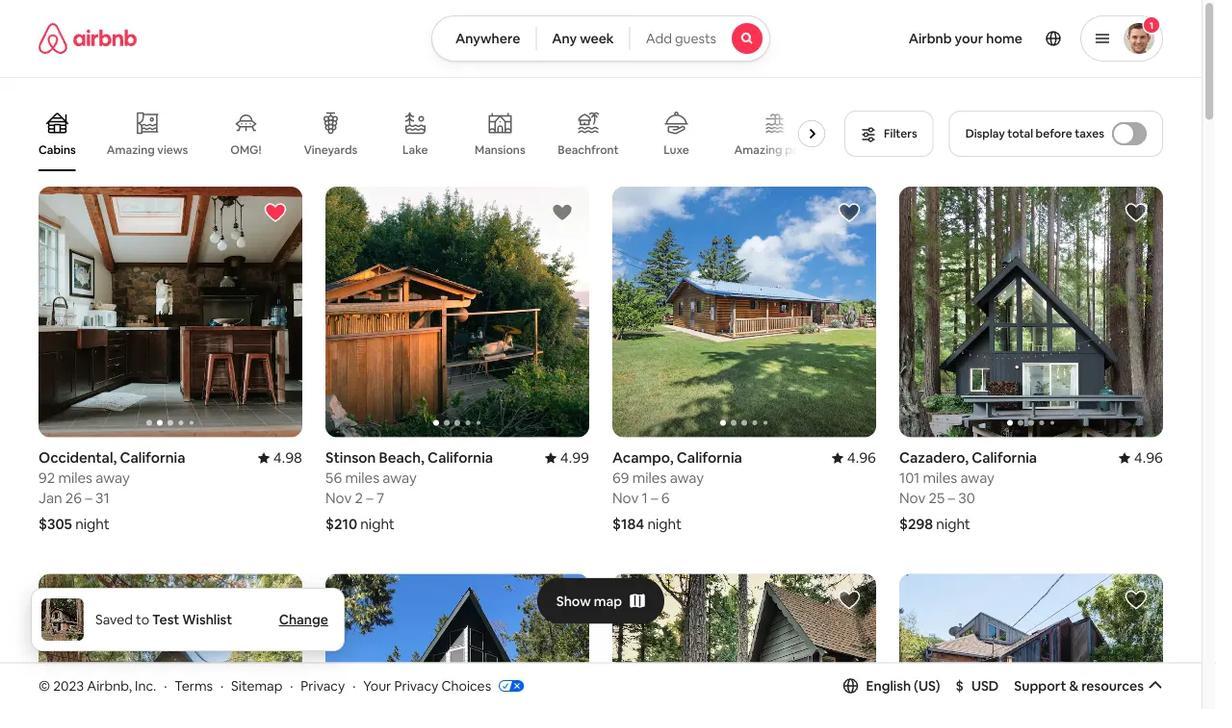 Task type: describe. For each thing, give the bounding box(es) containing it.
2
[[355, 489, 363, 508]]

30
[[959, 489, 976, 508]]

vineyards
[[304, 143, 358, 158]]

1 privacy from the left
[[301, 678, 345, 695]]

add guests button
[[630, 15, 771, 62]]

sitemap link
[[231, 678, 283, 695]]

add to wishlist: cazadero, california image
[[1125, 201, 1148, 224]]

privacy link
[[301, 678, 345, 695]]

acampo, california 69 miles away nov 1 – 6 $184 night
[[613, 449, 743, 534]]

change
[[279, 612, 328, 629]]

occidental, california 92 miles away jan 26 – 31 $305 night
[[39, 449, 185, 534]]

2 add to wishlist: arnold, california image from the left
[[838, 589, 861, 612]]

terms · sitemap · privacy
[[175, 678, 345, 695]]

beachfront
[[558, 143, 619, 158]]

2 · from the left
[[221, 678, 224, 695]]

total
[[1008, 126, 1034, 141]]

taxes
[[1075, 126, 1105, 141]]

airbnb your home link
[[897, 18, 1035, 59]]

26
[[65, 489, 82, 508]]

cazadero,
[[900, 449, 969, 468]]

4.96 for cazadero, california 101 miles away nov 25 – 30 $298 night
[[1135, 449, 1164, 468]]

display total before taxes button
[[950, 111, 1164, 157]]

1 · from the left
[[164, 678, 167, 695]]

your
[[955, 30, 984, 47]]

beach,
[[379, 449, 425, 468]]

to
[[136, 612, 149, 629]]

stinson
[[326, 449, 376, 468]]

nov inside stinson beach, california 56 miles away nov 2 – 7 $210 night
[[326, 489, 352, 508]]

airbnb your home
[[909, 30, 1023, 47]]

1 inside acampo, california 69 miles away nov 1 – 6 $184 night
[[642, 489, 648, 508]]

change button
[[279, 612, 328, 629]]

4.96 out of 5 average rating image for acampo, california 69 miles away nov 1 – 6 $184 night
[[832, 449, 877, 468]]

usd
[[972, 678, 999, 695]]

saved to test wishlist
[[95, 612, 232, 629]]

english (us) button
[[843, 678, 941, 695]]

4 · from the left
[[353, 678, 356, 695]]

night for $184
[[648, 515, 682, 534]]

3 · from the left
[[290, 678, 293, 695]]

your privacy choices
[[363, 678, 491, 695]]

amazing views
[[107, 142, 188, 157]]

4.98
[[273, 449, 302, 468]]

add to wishlist: stinson beach, california image
[[551, 201, 574, 224]]

jan
[[39, 489, 62, 508]]

airbnb
[[909, 30, 952, 47]]

california inside stinson beach, california 56 miles away nov 2 – 7 $210 night
[[428, 449, 493, 468]]

– for nov 1 – 6
[[651, 489, 659, 508]]

airbnb,
[[87, 678, 132, 695]]

add to wishlist: santa cruz, california image
[[1125, 589, 1148, 612]]

6
[[662, 489, 670, 508]]

saved
[[95, 612, 133, 629]]

profile element
[[794, 0, 1164, 77]]

wishlist
[[182, 612, 232, 629]]

69
[[613, 469, 629, 488]]

– for jan 26 – 31
[[85, 489, 92, 508]]

show map
[[557, 593, 623, 610]]

$298
[[900, 515, 934, 534]]

sitemap
[[231, 678, 283, 695]]

choices
[[442, 678, 491, 695]]

away for nov 1 – 6
[[670, 469, 704, 488]]

1 inside 'dropdown button'
[[1150, 19, 1154, 31]]

support & resources button
[[1015, 678, 1164, 695]]

4.99
[[560, 449, 590, 468]]

any week button
[[536, 15, 631, 62]]

luxe
[[664, 143, 690, 158]]

terms
[[175, 678, 213, 695]]

english (us)
[[867, 678, 941, 695]]

your privacy choices link
[[363, 678, 524, 696]]

terms link
[[175, 678, 213, 695]]

miles inside stinson beach, california 56 miles away nov 2 – 7 $210 night
[[345, 469, 380, 488]]

test
[[152, 612, 179, 629]]

amazing for amazing pools
[[735, 143, 783, 158]]

$ usd
[[956, 678, 999, 695]]

inc.
[[135, 678, 156, 695]]

california for 69 miles away
[[677, 449, 743, 468]]

amazing for amazing views
[[107, 142, 155, 157]]

your
[[363, 678, 391, 695]]

map
[[594, 593, 623, 610]]



Task type: locate. For each thing, give the bounding box(es) containing it.
– left "7"
[[366, 489, 374, 508]]

· left your
[[353, 678, 356, 695]]

1
[[1150, 19, 1154, 31], [642, 489, 648, 508]]

night down 6
[[648, 515, 682, 534]]

show map button
[[537, 579, 665, 625]]

away
[[96, 469, 130, 488], [383, 469, 417, 488], [670, 469, 704, 488], [961, 469, 995, 488]]

mansions
[[475, 143, 526, 158]]

california for 101 miles away
[[972, 449, 1038, 468]]

night inside stinson beach, california 56 miles away nov 2 – 7 $210 night
[[361, 515, 395, 534]]

anywhere
[[456, 30, 520, 47]]

– left 31 on the bottom left
[[85, 489, 92, 508]]

None search field
[[431, 15, 771, 62]]

56
[[326, 469, 342, 488]]

&
[[1070, 678, 1079, 695]]

0 horizontal spatial 1
[[642, 489, 648, 508]]

1 nov from the left
[[326, 489, 352, 508]]

stinson beach, california 56 miles away nov 2 – 7 $210 night
[[326, 449, 493, 534]]

2 4.96 out of 5 average rating image from the left
[[1119, 449, 1164, 468]]

– left 6
[[651, 489, 659, 508]]

add to wishlist: arnold, california image
[[551, 589, 574, 612], [838, 589, 861, 612]]

english
[[867, 678, 911, 695]]

night inside occidental, california 92 miles away jan 26 – 31 $305 night
[[75, 515, 110, 534]]

nov down the 101
[[900, 489, 926, 508]]

add to wishlist: acampo, california image
[[838, 201, 861, 224]]

amazing
[[107, 142, 155, 157], [735, 143, 783, 158]]

1 horizontal spatial 1
[[1150, 19, 1154, 31]]

2 4.96 from the left
[[1135, 449, 1164, 468]]

1 night from the left
[[75, 515, 110, 534]]

3 away from the left
[[670, 469, 704, 488]]

4.96
[[848, 449, 877, 468], [1135, 449, 1164, 468]]

miles inside cazadero, california 101 miles away nov 25 – 30 $298 night
[[923, 469, 958, 488]]

4.98 out of 5 average rating image
[[258, 449, 302, 468]]

1 button
[[1081, 15, 1164, 62]]

any week
[[552, 30, 614, 47]]

nov inside cazadero, california 101 miles away nov 25 – 30 $298 night
[[900, 489, 926, 508]]

1 horizontal spatial 4.96 out of 5 average rating image
[[1119, 449, 1164, 468]]

101
[[900, 469, 920, 488]]

0 horizontal spatial nov
[[326, 489, 352, 508]]

support & resources
[[1015, 678, 1144, 695]]

california up the 30
[[972, 449, 1038, 468]]

nov left 2
[[326, 489, 352, 508]]

– inside cazadero, california 101 miles away nov 25 – 30 $298 night
[[948, 489, 956, 508]]

away inside acampo, california 69 miles away nov 1 – 6 $184 night
[[670, 469, 704, 488]]

– inside stinson beach, california 56 miles away nov 2 – 7 $210 night
[[366, 489, 374, 508]]

4 california from the left
[[972, 449, 1038, 468]]

anywhere button
[[431, 15, 537, 62]]

3 – from the left
[[651, 489, 659, 508]]

7
[[377, 489, 385, 508]]

away for nov 25 – 30
[[961, 469, 995, 488]]

$184
[[613, 515, 645, 534]]

nov down 69
[[613, 489, 639, 508]]

· left "privacy" link
[[290, 678, 293, 695]]

0 horizontal spatial amazing
[[107, 142, 155, 157]]

miles for 101
[[923, 469, 958, 488]]

0 horizontal spatial 4.96 out of 5 average rating image
[[832, 449, 877, 468]]

· right inc. on the left bottom of page
[[164, 678, 167, 695]]

2 privacy from the left
[[394, 678, 439, 695]]

group containing amazing views
[[39, 96, 833, 171]]

california right beach,
[[428, 449, 493, 468]]

california right the acampo,
[[677, 449, 743, 468]]

away down beach,
[[383, 469, 417, 488]]

guests
[[675, 30, 717, 47]]

night inside acampo, california 69 miles away nov 1 – 6 $184 night
[[648, 515, 682, 534]]

4.96 out of 5 average rating image for cazadero, california 101 miles away nov 25 – 30 $298 night
[[1119, 449, 1164, 468]]

1 add to wishlist: arnold, california image from the left
[[551, 589, 574, 612]]

1 california from the left
[[120, 449, 185, 468]]

remove from wishlist: occidental, california image
[[264, 201, 287, 224]]

– inside acampo, california 69 miles away nov 1 – 6 $184 night
[[651, 489, 659, 508]]

add to wishlist: twain harte, california image
[[264, 589, 287, 612]]

privacy right your
[[394, 678, 439, 695]]

25
[[929, 489, 945, 508]]

1 vertical spatial 1
[[642, 489, 648, 508]]

display total before taxes
[[966, 126, 1105, 141]]

privacy left your
[[301, 678, 345, 695]]

miles for 69
[[633, 469, 667, 488]]

night inside cazadero, california 101 miles away nov 25 – 30 $298 night
[[937, 515, 971, 534]]

resources
[[1082, 678, 1144, 695]]

31
[[95, 489, 110, 508]]

4.96 for acampo, california 69 miles away nov 1 – 6 $184 night
[[848, 449, 877, 468]]

home
[[987, 30, 1023, 47]]

1 horizontal spatial privacy
[[394, 678, 439, 695]]

1 horizontal spatial amazing
[[735, 143, 783, 158]]

1 away from the left
[[96, 469, 130, 488]]

nov for nov 1 – 6
[[613, 489, 639, 508]]

any
[[552, 30, 577, 47]]

·
[[164, 678, 167, 695], [221, 678, 224, 695], [290, 678, 293, 695], [353, 678, 356, 695]]

miles up the 25
[[923, 469, 958, 488]]

miles up 2
[[345, 469, 380, 488]]

amazing left pools
[[735, 143, 783, 158]]

miles for 92
[[58, 469, 93, 488]]

night for $305
[[75, 515, 110, 534]]

away inside cazadero, california 101 miles away nov 25 – 30 $298 night
[[961, 469, 995, 488]]

night for $298
[[937, 515, 971, 534]]

away up 31 on the bottom left
[[96, 469, 130, 488]]

1 horizontal spatial add to wishlist: arnold, california image
[[838, 589, 861, 612]]

support
[[1015, 678, 1067, 695]]

away up the 30
[[961, 469, 995, 488]]

2 night from the left
[[361, 515, 395, 534]]

2 california from the left
[[428, 449, 493, 468]]

night
[[75, 515, 110, 534], [361, 515, 395, 534], [648, 515, 682, 534], [937, 515, 971, 534]]

0 horizontal spatial privacy
[[301, 678, 345, 695]]

2 miles from the left
[[345, 469, 380, 488]]

acampo,
[[613, 449, 674, 468]]

4 away from the left
[[961, 469, 995, 488]]

© 2023 airbnb, inc. ·
[[39, 678, 167, 695]]

views
[[157, 142, 188, 157]]

– for nov 25 – 30
[[948, 489, 956, 508]]

nov
[[326, 489, 352, 508], [613, 489, 639, 508], [900, 489, 926, 508]]

4 night from the left
[[937, 515, 971, 534]]

3 nov from the left
[[900, 489, 926, 508]]

group
[[39, 96, 833, 171], [39, 187, 302, 438], [326, 187, 590, 438], [613, 187, 877, 438], [900, 187, 1164, 438], [39, 574, 302, 710], [326, 574, 590, 710], [613, 574, 877, 710], [900, 574, 1164, 710]]

miles up 26
[[58, 469, 93, 488]]

3 night from the left
[[648, 515, 682, 534]]

away inside occidental, california 92 miles away jan 26 – 31 $305 night
[[96, 469, 130, 488]]

4.96 out of 5 average rating image
[[832, 449, 877, 468], [1119, 449, 1164, 468]]

before
[[1036, 126, 1073, 141]]

nov inside acampo, california 69 miles away nov 1 – 6 $184 night
[[613, 489, 639, 508]]

4.99 out of 5 average rating image
[[545, 449, 590, 468]]

lake
[[403, 143, 428, 158]]

night down 31 on the bottom left
[[75, 515, 110, 534]]

filters button
[[845, 111, 934, 157]]

0 horizontal spatial 4.96
[[848, 449, 877, 468]]

pools
[[785, 143, 815, 158]]

week
[[580, 30, 614, 47]]

2 away from the left
[[383, 469, 417, 488]]

amazing pools
[[735, 143, 815, 158]]

miles
[[58, 469, 93, 488], [345, 469, 380, 488], [633, 469, 667, 488], [923, 469, 958, 488]]

away down the acampo,
[[670, 469, 704, 488]]

california for 92 miles away
[[120, 449, 185, 468]]

away inside stinson beach, california 56 miles away nov 2 – 7 $210 night
[[383, 469, 417, 488]]

92
[[39, 469, 55, 488]]

3 california from the left
[[677, 449, 743, 468]]

0 horizontal spatial add to wishlist: arnold, california image
[[551, 589, 574, 612]]

– right the 25
[[948, 489, 956, 508]]

$
[[956, 678, 964, 695]]

occidental,
[[39, 449, 117, 468]]

cabins
[[39, 143, 76, 158]]

nov for nov 25 – 30
[[900, 489, 926, 508]]

miles down the acampo,
[[633, 469, 667, 488]]

4 miles from the left
[[923, 469, 958, 488]]

1 4.96 from the left
[[848, 449, 877, 468]]

2023
[[53, 678, 84, 695]]

night down "7"
[[361, 515, 395, 534]]

filters
[[884, 126, 918, 141]]

add
[[646, 30, 672, 47]]

(us)
[[914, 678, 941, 695]]

display
[[966, 126, 1005, 141]]

miles inside occidental, california 92 miles away jan 26 – 31 $305 night
[[58, 469, 93, 488]]

1 4.96 out of 5 average rating image from the left
[[832, 449, 877, 468]]

away for jan 26 – 31
[[96, 469, 130, 488]]

add to wishlist: arnold, california image up english (us) button
[[838, 589, 861, 612]]

california right occidental,
[[120, 449, 185, 468]]

3 miles from the left
[[633, 469, 667, 488]]

©
[[39, 678, 50, 695]]

california
[[120, 449, 185, 468], [428, 449, 493, 468], [677, 449, 743, 468], [972, 449, 1038, 468]]

add guests
[[646, 30, 717, 47]]

2 nov from the left
[[613, 489, 639, 508]]

1 horizontal spatial 4.96
[[1135, 449, 1164, 468]]

–
[[85, 489, 92, 508], [366, 489, 374, 508], [651, 489, 659, 508], [948, 489, 956, 508]]

privacy
[[301, 678, 345, 695], [394, 678, 439, 695]]

california inside cazadero, california 101 miles away nov 25 – 30 $298 night
[[972, 449, 1038, 468]]

2 – from the left
[[366, 489, 374, 508]]

$210
[[326, 515, 357, 534]]

– inside occidental, california 92 miles away jan 26 – 31 $305 night
[[85, 489, 92, 508]]

cazadero, california 101 miles away nov 25 – 30 $298 night
[[900, 449, 1038, 534]]

omg!
[[230, 143, 262, 158]]

night down the 30
[[937, 515, 971, 534]]

· right 'terms' link
[[221, 678, 224, 695]]

california inside acampo, california 69 miles away nov 1 – 6 $184 night
[[677, 449, 743, 468]]

0 vertical spatial 1
[[1150, 19, 1154, 31]]

1 miles from the left
[[58, 469, 93, 488]]

$305
[[39, 515, 72, 534]]

none search field containing anywhere
[[431, 15, 771, 62]]

1 – from the left
[[85, 489, 92, 508]]

1 horizontal spatial nov
[[613, 489, 639, 508]]

amazing left views
[[107, 142, 155, 157]]

miles inside acampo, california 69 miles away nov 1 – 6 $184 night
[[633, 469, 667, 488]]

2 horizontal spatial nov
[[900, 489, 926, 508]]

4 – from the left
[[948, 489, 956, 508]]

california inside occidental, california 92 miles away jan 26 – 31 $305 night
[[120, 449, 185, 468]]

show
[[557, 593, 591, 610]]

add to wishlist: arnold, california image left map
[[551, 589, 574, 612]]



Task type: vqa. For each thing, say whether or not it's contained in the screenshot.
the Stinson Beach, California 56 miles away Nov 2 – 7 $210 night
yes



